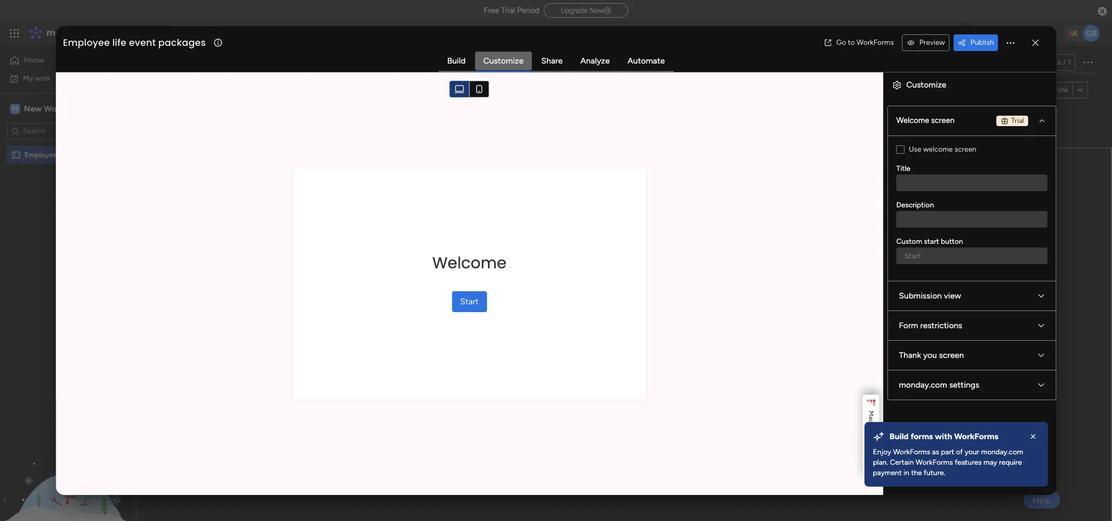 Task type: vqa. For each thing, say whether or not it's contained in the screenshot.
group
yes



Task type: locate. For each thing, give the bounding box(es) containing it.
d
[[868, 420, 875, 424]]

1 vertical spatial employee
[[161, 55, 221, 72]]

1 vertical spatial monday.com
[[982, 448, 1024, 457]]

employee
[[63, 36, 110, 49], [161, 55, 221, 72], [25, 151, 57, 159]]

by
[[589, 234, 605, 251]]

packages inside field
[[277, 55, 337, 72]]

0 horizontal spatial lifecycle
[[59, 151, 86, 159]]

life
[[112, 36, 127, 49]]

0 horizontal spatial customize
[[484, 56, 524, 66]]

1 horizontal spatial lifecycle
[[224, 55, 274, 72]]

1 vertical spatial employee lifecycle packages
[[25, 151, 118, 159]]

monday work management
[[46, 27, 162, 39]]

start
[[461, 297, 479, 307]]

description
[[897, 201, 935, 210]]

notifications image
[[930, 28, 940, 39]]

a
[[868, 417, 875, 420]]

go to workforms
[[837, 38, 895, 47]]

1 horizontal spatial your
[[966, 448, 980, 457]]

trial
[[501, 6, 516, 15], [1012, 116, 1025, 125]]

workforms up certain
[[894, 448, 931, 457]]

1 vertical spatial packages
[[277, 55, 337, 72]]

your inside enjoy workforms as part of your monday.com plan. certain workforms features may require payment in the future.
[[966, 448, 980, 457]]

0 horizontal spatial welcome
[[433, 252, 507, 274]]

screen
[[932, 116, 955, 125], [955, 145, 977, 154], [940, 351, 965, 361]]

build inside alert
[[890, 432, 909, 442]]

1 vertical spatial screen
[[955, 145, 977, 154]]

your up the features
[[966, 448, 980, 457]]

i
[[868, 434, 875, 435]]

lifecycle down "search in workspace" field
[[59, 151, 86, 159]]

lifecycle up workforms logo
[[224, 55, 274, 72]]

help
[[1033, 495, 1052, 506]]

see plans button
[[168, 26, 219, 41]]

home
[[24, 56, 44, 65]]

1
[[1069, 58, 1072, 67]]

welcome
[[924, 145, 954, 154]]

title
[[897, 164, 911, 173]]

your right building
[[661, 234, 689, 251]]

0 vertical spatial o
[[868, 448, 875, 452]]

0 horizontal spatial your
[[661, 234, 689, 251]]

upgrade
[[561, 6, 588, 15]]

1 horizontal spatial employee
[[63, 36, 110, 49]]

copy form link button
[[1002, 82, 1073, 99]]

1 horizontal spatial monday.com
[[982, 448, 1024, 457]]

use welcome screen
[[910, 145, 977, 154]]

s
[[868, 472, 875, 475]]

2 o from the top
[[868, 461, 875, 464]]

o up k on the right
[[868, 448, 875, 452]]

event
[[129, 36, 156, 49]]

form restrictions
[[900, 321, 963, 331]]

public board image
[[11, 150, 21, 160]]

0 horizontal spatial employee lifecycle packages
[[25, 151, 118, 159]]

welcome for welcome screen
[[897, 116, 930, 125]]

employee up home button
[[63, 36, 110, 49]]

1 vertical spatial customize
[[907, 80, 947, 90]]

customize tab
[[475, 51, 533, 72]]

form
[[900, 321, 919, 331]]

future.
[[925, 469, 946, 478]]

my
[[23, 74, 33, 83]]

option
[[0, 146, 133, 148]]

2 vertical spatial employee
[[25, 151, 57, 159]]

dapulse close image
[[1099, 6, 1108, 17]]

monday.com up require
[[982, 448, 1024, 457]]

region
[[889, 136, 1057, 281]]

view
[[945, 291, 962, 301]]

1 vertical spatial work
[[35, 74, 51, 83]]

0 horizontal spatial build
[[448, 56, 466, 66]]

1 vertical spatial your
[[966, 448, 980, 457]]

screen inside dropdown button
[[940, 351, 965, 361]]

require
[[1000, 459, 1023, 468]]

o
[[868, 448, 875, 452], [868, 461, 875, 464]]

invite / 1
[[1044, 58, 1072, 67]]

certain
[[891, 459, 915, 468]]

free trial period
[[484, 6, 540, 15]]

0 vertical spatial r
[[868, 452, 875, 454]]

custom
[[897, 237, 923, 246]]

trial right free
[[501, 6, 516, 15]]

build for build
[[448, 56, 466, 66]]

with
[[936, 432, 953, 442]]

1 horizontal spatial build
[[890, 432, 909, 442]]

tab list containing build
[[439, 51, 674, 72]]

2 horizontal spatial employee
[[161, 55, 221, 72]]

help image
[[1047, 28, 1058, 39]]

employee right public board image
[[25, 151, 57, 159]]

employee inside employee lifecycle packages field
[[161, 55, 221, 72]]

employee lifecycle packages inside employee lifecycle packages list box
[[25, 151, 118, 159]]

trial down copy
[[1012, 116, 1025, 125]]

2 horizontal spatial packages
[[277, 55, 337, 72]]

work right my
[[35, 74, 51, 83]]

1 vertical spatial welcome
[[433, 252, 507, 274]]

customize up welcome screen
[[907, 80, 947, 90]]

workforms up future.
[[916, 459, 954, 468]]

employee lifecycle packages list box
[[0, 144, 133, 305]]

0 horizontal spatial form
[[692, 234, 722, 251]]

build left forms at the right of page
[[890, 432, 909, 442]]

2 vertical spatial screen
[[940, 351, 965, 361]]

0 vertical spatial welcome
[[897, 116, 930, 125]]

work
[[84, 27, 103, 39], [35, 74, 51, 83]]

workforms inside button
[[857, 38, 895, 47]]

1 vertical spatial lifecycle
[[59, 151, 86, 159]]

o up m
[[868, 461, 875, 464]]

build for build forms with workforms
[[890, 432, 909, 442]]

lifecycle inside field
[[224, 55, 274, 72]]

build forms with workforms
[[890, 432, 999, 442]]

0 vertical spatial your
[[661, 234, 689, 251]]

monday.com
[[900, 380, 948, 390], [982, 448, 1024, 457]]

monday.com inside dropdown button
[[900, 380, 948, 390]]

0 vertical spatial employee
[[63, 36, 110, 49]]

lifecycle inside list box
[[59, 151, 86, 159]]

0 horizontal spatial start
[[558, 234, 586, 251]]

e
[[868, 424, 875, 427]]

1 vertical spatial r
[[868, 464, 875, 467]]

build left the customize link at the left top
[[448, 56, 466, 66]]

start for custom
[[925, 237, 940, 246]]

employee lifecycle packages up workforms logo
[[161, 55, 337, 72]]

the
[[912, 469, 923, 478]]

1 r from the top
[[868, 452, 875, 454]]

select product image
[[9, 28, 20, 39]]

work inside my work button
[[35, 74, 51, 83]]

screen right you
[[940, 351, 965, 361]]

in
[[904, 469, 910, 478]]

h
[[868, 438, 875, 441]]

build inside tab list
[[448, 56, 466, 66]]

form inside button
[[1041, 86, 1056, 95]]

1 vertical spatial o
[[868, 461, 875, 464]]

customize inside tab
[[484, 56, 524, 66]]

employee down the see plans button
[[161, 55, 221, 72]]

monday.com down you
[[900, 380, 948, 390]]

preview button
[[903, 34, 951, 51]]

form
[[1041, 86, 1056, 95], [692, 234, 722, 251]]

plans
[[197, 29, 214, 38]]

0 vertical spatial trial
[[501, 6, 516, 15]]

Employee lifecycle packages field
[[159, 55, 337, 73]]

0 vertical spatial customize
[[484, 56, 524, 66]]

r down f
[[868, 464, 875, 467]]

1 horizontal spatial welcome
[[897, 116, 930, 125]]

employee inside employee life event packages field
[[63, 36, 110, 49]]

automate link
[[620, 52, 674, 70]]

screen inside region
[[955, 145, 977, 154]]

r up f
[[868, 452, 875, 454]]

lottie animation element
[[0, 416, 133, 522]]

0 vertical spatial form
[[1041, 86, 1056, 95]]

link
[[1058, 86, 1069, 95]]

2 vertical spatial packages
[[88, 151, 118, 159]]

group
[[450, 81, 490, 98]]

lottie animation image
[[0, 416, 133, 522]]

screen up use welcome screen
[[932, 116, 955, 125]]

invite members image
[[976, 28, 986, 39]]

welcome up "start"
[[433, 252, 507, 274]]

employee lifecycle packages down "search in workspace" field
[[25, 151, 118, 159]]

1 horizontal spatial packages
[[158, 36, 206, 49]]

1 horizontal spatial work
[[84, 27, 103, 39]]

workforms
[[857, 38, 895, 47], [955, 432, 999, 442], [894, 448, 931, 457], [916, 459, 954, 468]]

workforms logo image
[[258, 82, 317, 99]]

2 r from the top
[[868, 464, 875, 467]]

work for my
[[35, 74, 51, 83]]

0 vertical spatial monday.com
[[900, 380, 948, 390]]

workforms right to
[[857, 38, 895, 47]]

1 vertical spatial build
[[890, 432, 909, 442]]

w
[[868, 429, 875, 434]]

0 horizontal spatial work
[[35, 74, 51, 83]]

packages inside field
[[158, 36, 206, 49]]

welcome for welcome
[[433, 252, 507, 274]]

your
[[661, 234, 689, 251], [966, 448, 980, 457]]

lifecycle
[[224, 55, 274, 72], [59, 151, 86, 159]]

build forms with workforms alert
[[865, 423, 1049, 487]]

screen right welcome
[[955, 145, 977, 154]]

k
[[868, 454, 875, 457]]

1 horizontal spatial form
[[1041, 86, 1056, 95]]

monday
[[46, 27, 82, 39]]

form restrictions button
[[889, 312, 1057, 341]]

0 vertical spatial employee lifecycle packages
[[161, 55, 337, 72]]

1 vertical spatial trial
[[1012, 116, 1025, 125]]

1 horizontal spatial start
[[925, 237, 940, 246]]

now
[[590, 6, 605, 15]]

workforms up the of
[[955, 432, 999, 442]]

0 horizontal spatial monday.com
[[900, 380, 948, 390]]

0 vertical spatial packages
[[158, 36, 206, 49]]

tab list
[[439, 51, 674, 72]]

employee lifecycle packages
[[161, 55, 337, 72], [25, 151, 118, 159]]

customize right build link
[[484, 56, 524, 66]]

publish button
[[955, 34, 999, 51]]

0 horizontal spatial employee
[[25, 151, 57, 159]]

1 horizontal spatial employee lifecycle packages
[[161, 55, 337, 72]]

start inside region
[[925, 237, 940, 246]]

my work button
[[6, 70, 112, 87]]

Search in workspace field
[[22, 125, 87, 137]]

share
[[542, 56, 563, 66]]

welcome up use
[[897, 116, 930, 125]]

start left by
[[558, 234, 586, 251]]

f
[[868, 457, 875, 461]]

0 vertical spatial build
[[448, 56, 466, 66]]

start left button
[[925, 237, 940, 246]]

work left life
[[84, 27, 103, 39]]

employee inside employee lifecycle packages list box
[[25, 151, 57, 159]]

invite
[[1044, 58, 1062, 67]]

0 vertical spatial lifecycle
[[224, 55, 274, 72]]

0 horizontal spatial packages
[[88, 151, 118, 159]]

0 vertical spatial work
[[84, 27, 103, 39]]

monday.com inside enjoy workforms as part of your monday.com plan. certain workforms features may require payment in the future.
[[982, 448, 1024, 457]]

1 image
[[961, 21, 970, 33]]

go
[[837, 38, 847, 47]]

let's
[[529, 234, 554, 251]]



Task type: describe. For each thing, give the bounding box(es) containing it.
more actions image
[[1006, 38, 1017, 48]]

publish
[[971, 38, 995, 47]]

employee lifecycle packages inside employee lifecycle packages field
[[161, 55, 337, 72]]

region containing use welcome screen
[[889, 136, 1057, 281]]

dapulse rightstroke image
[[605, 7, 612, 15]]

free
[[484, 6, 500, 15]]

upgrade now link
[[544, 3, 629, 18]]

invite / 1 button
[[1025, 54, 1076, 71]]

forms
[[911, 432, 934, 442]]

may
[[984, 459, 998, 468]]

monday.com settings
[[900, 380, 980, 390]]

building
[[608, 234, 658, 251]]

Employee life event packages field
[[60, 36, 213, 50]]

part
[[942, 448, 955, 457]]

see
[[182, 29, 195, 38]]

copy form link
[[1021, 86, 1069, 95]]

button
[[942, 237, 964, 246]]

workspace image
[[10, 103, 20, 115]]

copy
[[1021, 86, 1039, 95]]

thank
[[900, 351, 922, 361]]

start button
[[452, 292, 487, 313]]

period
[[518, 6, 540, 15]]

new
[[24, 104, 42, 113]]

1 vertical spatial form
[[692, 234, 722, 251]]

preview
[[920, 38, 946, 47]]

enjoy workforms as part of your monday.com plan. certain workforms features may require payment in the future.
[[874, 448, 1024, 478]]

features
[[955, 459, 983, 468]]

0 horizontal spatial trial
[[501, 6, 516, 15]]

customize link
[[475, 52, 532, 70]]

inbox image
[[953, 28, 963, 39]]

home button
[[6, 52, 112, 69]]

0 vertical spatial screen
[[932, 116, 955, 125]]

m a d e w i t h w o r k f o r m s button
[[863, 395, 880, 479]]

automate
[[628, 56, 665, 66]]

workspace
[[44, 104, 86, 113]]

n
[[12, 104, 18, 113]]

use
[[910, 145, 922, 154]]

of
[[957, 448, 964, 457]]

submission
[[900, 291, 943, 301]]

settings
[[950, 380, 980, 390]]

restrictions
[[921, 321, 963, 331]]

workspace selection element
[[10, 103, 88, 115]]

submission view button
[[889, 282, 1057, 311]]

custom start button
[[897, 237, 964, 246]]

help button
[[1024, 492, 1061, 509]]

let's start by building your form
[[529, 234, 722, 251]]

add view image
[[447, 59, 452, 67]]

t
[[868, 435, 875, 438]]

new workspace
[[24, 104, 86, 113]]

plan.
[[874, 459, 889, 468]]

submission view
[[900, 291, 962, 301]]

1 horizontal spatial customize
[[907, 80, 947, 90]]

1 horizontal spatial trial
[[1012, 116, 1025, 125]]

analyze link
[[573, 52, 619, 70]]

welcome screen
[[897, 116, 955, 125]]

w
[[868, 443, 875, 448]]

as
[[933, 448, 940, 457]]

share link
[[533, 52, 571, 70]]

m
[[868, 467, 875, 472]]

1 o from the top
[[868, 448, 875, 452]]

my work
[[23, 74, 51, 83]]

employee life event packages
[[63, 36, 206, 49]]

screen for you
[[940, 351, 965, 361]]

monday.com settings button
[[889, 371, 1057, 400]]

start for let's
[[558, 234, 586, 251]]

close image
[[1029, 432, 1040, 442]]

greg robinson image
[[1084, 25, 1100, 42]]

payment
[[874, 469, 903, 478]]

screen for welcome
[[955, 145, 977, 154]]

go to workforms button
[[820, 34, 899, 51]]

employee for employee lifecycle packages field
[[161, 55, 221, 72]]

apps image
[[999, 28, 1009, 39]]

see plans
[[182, 29, 214, 38]]

/
[[1064, 58, 1067, 67]]

work for monday
[[84, 27, 103, 39]]

m
[[868, 411, 875, 417]]

to
[[849, 38, 856, 47]]

m a d e w i t h w o r k f o r m s
[[868, 411, 875, 475]]

you
[[924, 351, 938, 361]]

management
[[105, 27, 162, 39]]

packages inside list box
[[88, 151, 118, 159]]

build link
[[439, 52, 474, 70]]

thank you screen
[[900, 351, 965, 361]]

employee for employee life event packages field
[[63, 36, 110, 49]]



